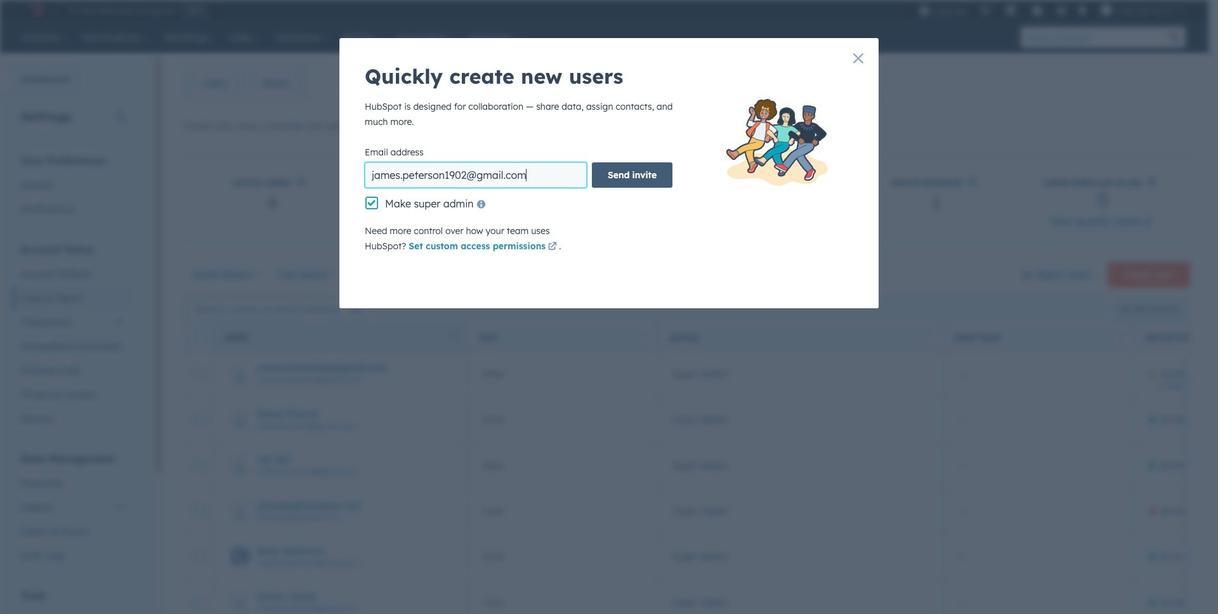 Task type: vqa. For each thing, say whether or not it's contained in the screenshot.
Press to sort. icon corresponding to 1st the 'Press to sort.' element from the left
yes



Task type: describe. For each thing, give the bounding box(es) containing it.
Search name or email address search field
[[188, 298, 372, 321]]

Enter email email field
[[365, 162, 587, 188]]

ascending sort. press to sort descending. image
[[452, 332, 457, 341]]

data management element
[[13, 452, 133, 568]]

2 press to sort. element from the left
[[928, 332, 933, 343]]

close image
[[854, 53, 864, 63]]

account setup element
[[13, 242, 133, 431]]

press to sort. image
[[928, 332, 933, 341]]

marketplaces image
[[1005, 6, 1016, 17]]

link opens in a new window image
[[1144, 216, 1153, 231]]

1 press to sort. image from the left
[[643, 332, 648, 341]]



Task type: locate. For each thing, give the bounding box(es) containing it.
0 horizontal spatial press to sort. image
[[643, 332, 648, 341]]

ascending sort. press to sort descending. element
[[452, 332, 457, 343]]

your preferences element
[[13, 154, 133, 221]]

dialog
[[340, 38, 879, 308]]

2 press to sort. image from the left
[[1119, 332, 1124, 341]]

Search HubSpot search field
[[1021, 27, 1165, 48]]

menu
[[912, 0, 1194, 20]]

2 horizontal spatial press to sort. element
[[1119, 332, 1124, 343]]

press to sort. element
[[643, 332, 648, 343], [928, 332, 933, 343], [1119, 332, 1124, 343]]

link opens in a new window image
[[1144, 218, 1153, 228], [548, 240, 557, 255], [548, 242, 557, 252]]

navigation
[[185, 67, 308, 99]]

1 horizontal spatial press to sort. element
[[928, 332, 933, 343]]

3 press to sort. element from the left
[[1119, 332, 1124, 343]]

0 horizontal spatial press to sort. element
[[643, 332, 648, 343]]

1 horizontal spatial press to sort. image
[[1119, 332, 1124, 341]]

press to sort. image
[[643, 332, 648, 341], [1119, 332, 1124, 341]]

jer mill image
[[1101, 4, 1112, 16]]

1 press to sort. element from the left
[[643, 332, 648, 343]]



